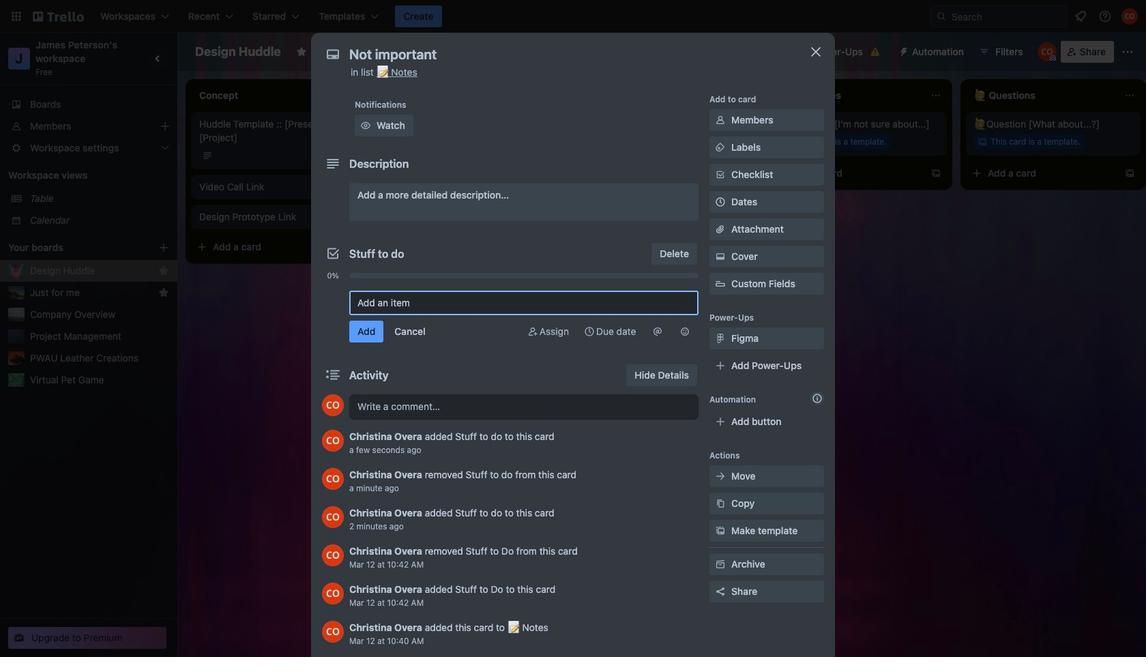 Task type: vqa. For each thing, say whether or not it's contained in the screenshot.
"Add an item" text box
yes



Task type: locate. For each thing, give the bounding box(es) containing it.
sm image
[[893, 41, 912, 60], [714, 113, 727, 127], [526, 325, 540, 338], [583, 325, 596, 338], [651, 325, 665, 338], [678, 325, 692, 338], [714, 497, 727, 510], [714, 524, 727, 538]]

1 horizontal spatial create from template… image
[[1124, 168, 1135, 179]]

1 vertical spatial create from template… image
[[349, 242, 360, 252]]

2 vertical spatial create from template… image
[[543, 293, 554, 304]]

Search field
[[947, 7, 1066, 26]]

1 create from template… image from the left
[[931, 168, 942, 179]]

None submit
[[349, 321, 384, 342]]

2 starred icon image from the top
[[158, 287, 169, 298]]

0 horizontal spatial create from template… image
[[931, 168, 942, 179]]

show menu image
[[1121, 45, 1135, 59]]

0 horizontal spatial create from template… image
[[349, 242, 360, 252]]

starred icon image
[[158, 265, 169, 276], [158, 287, 169, 298]]

0 vertical spatial starred icon image
[[158, 265, 169, 276]]

Add an item text field
[[349, 291, 699, 315]]

1 horizontal spatial create from template… image
[[543, 293, 554, 304]]

christina overa (christinaovera) image
[[1122, 8, 1138, 25], [322, 394, 344, 416], [322, 430, 344, 452], [322, 544, 344, 566], [322, 621, 344, 643]]

search image
[[936, 11, 947, 22]]

create from template… image
[[931, 168, 942, 179], [1124, 168, 1135, 179]]

sm image
[[359, 119, 373, 132], [714, 141, 727, 154], [714, 250, 727, 263], [714, 332, 727, 345], [714, 469, 727, 483], [714, 557, 727, 571]]

create from template… image
[[737, 168, 748, 179], [349, 242, 360, 252], [543, 293, 554, 304]]

1 vertical spatial starred icon image
[[158, 287, 169, 298]]

group
[[322, 282, 699, 288]]

2 horizontal spatial create from template… image
[[737, 168, 748, 179]]

open information menu image
[[1098, 10, 1112, 23]]

None text field
[[342, 42, 793, 67]]

christina overa (christinaovera) image
[[1038, 42, 1057, 61], [322, 468, 344, 490], [322, 506, 344, 528], [322, 583, 344, 604]]



Task type: describe. For each thing, give the bounding box(es) containing it.
Write a comment text field
[[349, 394, 699, 419]]

add board image
[[158, 242, 169, 253]]

primary element
[[0, 0, 1146, 33]]

star or unstar board image
[[296, 46, 307, 57]]

0 vertical spatial create from template… image
[[737, 168, 748, 179]]

your boards with 6 items element
[[8, 239, 138, 256]]

close dialog image
[[808, 44, 824, 60]]

2 create from template… image from the left
[[1124, 168, 1135, 179]]

1 starred icon image from the top
[[158, 265, 169, 276]]

Board name text field
[[188, 41, 288, 63]]

0 notifications image
[[1073, 8, 1089, 25]]



